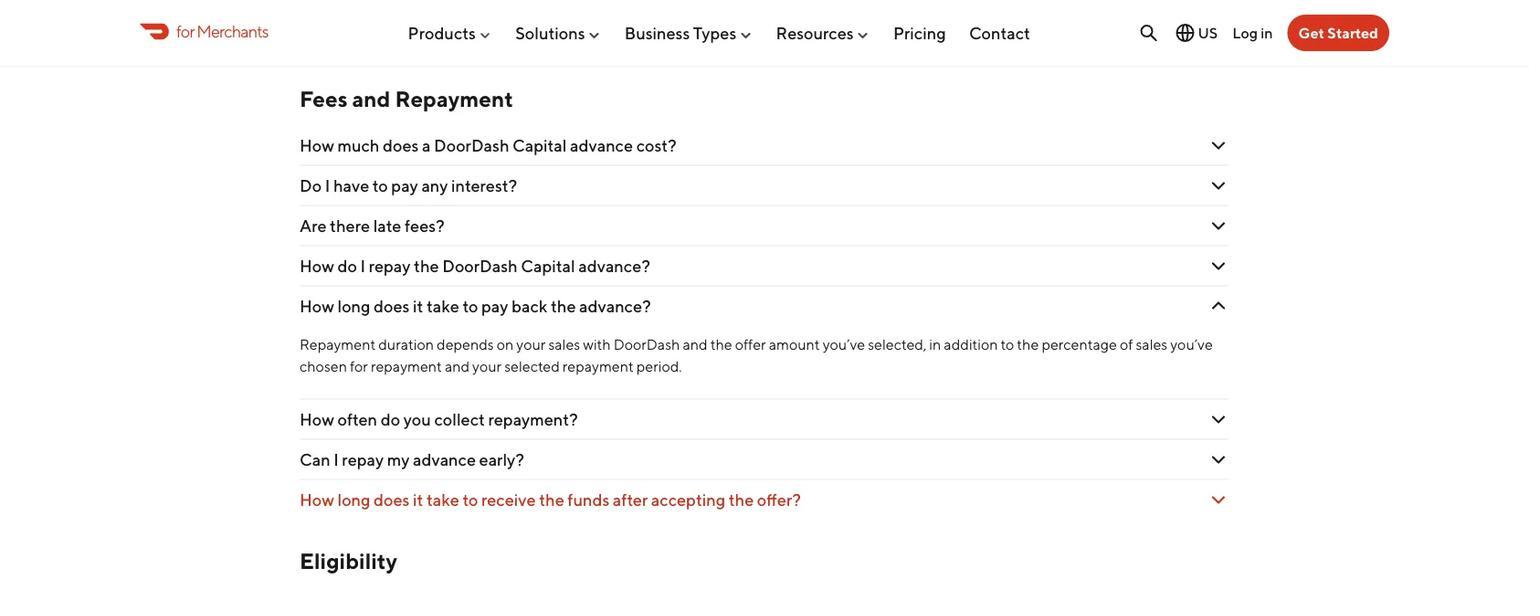 Task type: describe. For each thing, give the bounding box(es) containing it.
chevron down image for how do i repay the doordash capital advance?
[[1208, 256, 1230, 277]]

how often do you collect repayment?
[[300, 410, 582, 430]]

2 horizontal spatial i
[[361, 256, 366, 276]]

1 sales from the left
[[549, 336, 580, 353]]

0 vertical spatial doordash
[[434, 136, 509, 155]]

offer
[[735, 336, 766, 353]]

0 vertical spatial do
[[338, 256, 357, 276]]

doordash inside repayment duration depends on your sales with doordash and the offer amount you've selected, in addition to the percentage of sales you've chosen for repayment and your selected repayment period.
[[614, 336, 680, 353]]

percentage
[[1042, 336, 1118, 353]]

solutions link
[[516, 16, 602, 50]]

fees?
[[405, 216, 445, 236]]

fees and repayment
[[300, 86, 513, 112]]

accepting
[[651, 490, 726, 510]]

does for how long does it take to pay back the advance?
[[374, 297, 410, 316]]

with
[[583, 336, 611, 353]]

amount
[[769, 336, 820, 353]]

take for pay
[[427, 297, 460, 316]]

after
[[613, 490, 648, 510]]

can i repay my advance early?
[[300, 450, 524, 470]]

the down fees?
[[414, 256, 439, 276]]

much
[[338, 136, 380, 155]]

how for how long does it take to pay back the advance?
[[300, 297, 334, 316]]

products
[[408, 23, 476, 43]]

i for repay
[[334, 450, 339, 470]]

0 horizontal spatial pay
[[391, 176, 418, 196]]

how do i repay the doordash capital advance?
[[300, 256, 651, 276]]

selected
[[505, 358, 560, 375]]

business
[[625, 23, 690, 43]]

long for how long does it take to receive the funds after accepting the offer?
[[338, 490, 371, 510]]

0 vertical spatial repayment
[[395, 86, 513, 112]]

addition
[[944, 336, 998, 353]]

started
[[1328, 24, 1379, 42]]

1 repayment from the left
[[371, 358, 442, 375]]

3 chevron down image from the top
[[1208, 215, 1230, 237]]

early?
[[479, 450, 524, 470]]

log in link
[[1233, 24, 1273, 41]]

to left receive
[[463, 490, 478, 510]]

merchants
[[197, 21, 268, 41]]

types
[[693, 23, 737, 43]]

for merchants link
[[140, 19, 268, 44]]

get
[[1299, 24, 1325, 42]]

any
[[422, 176, 448, 196]]

are there late fees?
[[300, 216, 448, 236]]

0 vertical spatial repay
[[369, 256, 411, 276]]

do
[[300, 176, 322, 196]]

0 horizontal spatial your
[[473, 358, 502, 375]]

solutions
[[516, 23, 585, 43]]

resources
[[776, 23, 854, 43]]

interest?
[[451, 176, 517, 196]]

in inside repayment duration depends on your sales with doordash and the offer amount you've selected, in addition to the percentage of sales you've chosen for repayment and your selected repayment period.
[[930, 336, 942, 353]]

1 vertical spatial repay
[[342, 450, 384, 470]]

depends
[[437, 336, 494, 353]]

chosen
[[300, 358, 347, 375]]

0 vertical spatial advance?
[[579, 256, 651, 276]]

1 vertical spatial pay
[[482, 297, 508, 316]]

us
[[1198, 24, 1218, 42]]

my
[[387, 450, 410, 470]]

how long does it take to receive the funds after accepting the offer?
[[300, 490, 801, 510]]

is
[[345, 27, 357, 47]]

resources link
[[776, 16, 871, 50]]

1 you've from the left
[[823, 336, 866, 353]]

a
[[422, 136, 431, 155]]

globe line image
[[1175, 22, 1197, 44]]

2 sales from the left
[[1136, 336, 1168, 353]]

repayment?
[[488, 410, 578, 430]]

log
[[1233, 24, 1258, 41]]

to inside repayment duration depends on your sales with doordash and the offer amount you've selected, in addition to the percentage of sales you've chosen for repayment and your selected repayment period.
[[1001, 336, 1015, 353]]

what
[[300, 27, 342, 47]]

cost?
[[637, 136, 677, 155]]



Task type: vqa. For each thing, say whether or not it's contained in the screenshot.
the topmost repay
yes



Task type: locate. For each thing, give the bounding box(es) containing it.
sales left with
[[549, 336, 580, 353]]

how long does it take to pay back the advance?
[[300, 297, 651, 316]]

1 vertical spatial and
[[683, 336, 708, 353]]

receive
[[482, 490, 536, 510]]

does for how long does it take to receive the funds after accepting the offer?
[[374, 490, 410, 510]]

2 it from the top
[[413, 490, 423, 510]]

capital up interest?
[[513, 136, 567, 155]]

contact
[[970, 23, 1031, 43]]

pay
[[391, 176, 418, 196], [482, 297, 508, 316]]

can
[[300, 450, 330, 470]]

1 horizontal spatial repayment
[[563, 358, 634, 375]]

2 chevron down image from the top
[[1208, 175, 1230, 197]]

1 it from the top
[[413, 297, 423, 316]]

1 horizontal spatial and
[[445, 358, 470, 375]]

1 horizontal spatial your
[[517, 336, 546, 353]]

1 vertical spatial doordash
[[443, 256, 518, 276]]

repayment down 'duration'
[[371, 358, 442, 375]]

eligibility
[[300, 549, 398, 575]]

chevron down image
[[1208, 27, 1230, 48], [1208, 175, 1230, 197], [1208, 215, 1230, 237], [1208, 296, 1230, 318], [1208, 409, 1230, 431], [1208, 449, 1230, 471]]

2 horizontal spatial and
[[683, 336, 708, 353]]

long up chosen at the bottom left of page
[[338, 297, 371, 316]]

i
[[325, 176, 330, 196], [361, 256, 366, 276], [334, 450, 339, 470]]

i right the can
[[334, 450, 339, 470]]

1 chevron down image from the top
[[1208, 27, 1230, 48]]

capital up back on the left bottom
[[521, 256, 575, 276]]

repay
[[369, 256, 411, 276], [342, 450, 384, 470]]

to
[[373, 176, 388, 196], [463, 297, 478, 316], [1001, 336, 1015, 353], [463, 490, 478, 510]]

i for have
[[325, 176, 330, 196]]

log in
[[1233, 24, 1273, 41]]

it up 'duration'
[[413, 297, 423, 316]]

long up eligibility at the left of the page
[[338, 490, 371, 510]]

for merchants
[[176, 21, 268, 41]]

it for receive
[[413, 490, 423, 510]]

have
[[333, 176, 369, 196]]

you've
[[823, 336, 866, 353], [1171, 336, 1213, 353]]

the right back on the left bottom
[[551, 297, 576, 316]]

how up the can
[[300, 410, 334, 430]]

fees
[[300, 86, 348, 112]]

and right fees
[[352, 86, 391, 112]]

0 vertical spatial pay
[[391, 176, 418, 196]]

1 vertical spatial it
[[413, 490, 423, 510]]

1 vertical spatial capital
[[521, 256, 575, 276]]

1 vertical spatial for
[[350, 358, 368, 375]]

advance?
[[579, 256, 651, 276], [579, 297, 651, 316]]

chevron down image for early?
[[1208, 449, 1230, 471]]

0 horizontal spatial i
[[325, 176, 330, 196]]

does up 'duration'
[[374, 297, 410, 316]]

sales
[[549, 336, 580, 353], [1136, 336, 1168, 353]]

you've right of at the bottom of the page
[[1171, 336, 1213, 353]]

1 horizontal spatial repayment
[[395, 86, 513, 112]]

does
[[383, 136, 419, 155], [374, 297, 410, 316], [374, 490, 410, 510]]

1 vertical spatial take
[[427, 490, 460, 510]]

are
[[300, 216, 327, 236]]

do down 'there'
[[338, 256, 357, 276]]

2 chevron down image from the top
[[1208, 256, 1230, 277]]

does down 'my'
[[374, 490, 410, 510]]

1 vertical spatial do
[[381, 410, 400, 430]]

chevron down image
[[1208, 135, 1230, 157], [1208, 256, 1230, 277], [1208, 489, 1230, 511]]

and left offer
[[683, 336, 708, 353]]

1 vertical spatial your
[[473, 358, 502, 375]]

do
[[338, 256, 357, 276], [381, 410, 400, 430]]

repayment
[[371, 358, 442, 375], [563, 358, 634, 375]]

pay left back on the left bottom
[[482, 297, 508, 316]]

you've right "amount"
[[823, 336, 866, 353]]

1 horizontal spatial sales
[[1136, 336, 1168, 353]]

there
[[330, 216, 370, 236]]

selected,
[[868, 336, 927, 353]]

capital
[[513, 136, 567, 155], [521, 256, 575, 276]]

i right do
[[325, 176, 330, 196]]

2 vertical spatial doordash
[[614, 336, 680, 353]]

doordash up interest?
[[434, 136, 509, 155]]

0 horizontal spatial sales
[[549, 336, 580, 353]]

2 vertical spatial does
[[374, 490, 410, 510]]

how down the can
[[300, 490, 334, 510]]

1 horizontal spatial you've
[[1171, 336, 1213, 353]]

do left you
[[381, 410, 400, 430]]

for
[[176, 21, 194, 41], [350, 358, 368, 375]]

the
[[414, 256, 439, 276], [551, 297, 576, 316], [711, 336, 733, 353], [1017, 336, 1039, 353], [539, 490, 565, 510], [729, 490, 754, 510]]

repayment up a
[[395, 86, 513, 112]]

2 vertical spatial i
[[334, 450, 339, 470]]

you
[[404, 410, 431, 430]]

1 horizontal spatial in
[[1261, 24, 1273, 41]]

i down are there late fees?
[[361, 256, 366, 276]]

and
[[352, 86, 391, 112], [683, 336, 708, 353], [445, 358, 470, 375]]

take down can i repay my advance early?
[[427, 490, 460, 510]]

5 how from the top
[[300, 490, 334, 510]]

how up do
[[300, 136, 334, 155]]

2 how from the top
[[300, 256, 334, 276]]

back
[[512, 297, 548, 316]]

0 vertical spatial and
[[352, 86, 391, 112]]

often
[[338, 410, 377, 430]]

0 vertical spatial take
[[427, 297, 460, 316]]

1 horizontal spatial i
[[334, 450, 339, 470]]

1 how from the top
[[300, 136, 334, 155]]

chevron down image for how long does it take to receive the funds after accepting the offer?
[[1208, 489, 1230, 511]]

advance
[[570, 136, 633, 155], [413, 450, 476, 470]]

do i have to pay any interest?
[[300, 176, 517, 196]]

2 take from the top
[[427, 490, 460, 510]]

1 vertical spatial long
[[338, 490, 371, 510]]

2 long from the top
[[338, 490, 371, 510]]

1 chevron down image from the top
[[1208, 135, 1230, 157]]

how
[[300, 136, 334, 155], [300, 256, 334, 276], [300, 297, 334, 316], [300, 410, 334, 430], [300, 490, 334, 510]]

0 vertical spatial chevron down image
[[1208, 135, 1230, 157]]

4 chevron down image from the top
[[1208, 296, 1230, 318]]

0 vertical spatial for
[[176, 21, 194, 41]]

how up chosen at the bottom left of page
[[300, 297, 334, 316]]

0 vertical spatial i
[[325, 176, 330, 196]]

0 vertical spatial capital
[[513, 136, 567, 155]]

chevron down image for how much does a doordash capital advance cost?
[[1208, 135, 1230, 157]]

pricing link
[[894, 16, 946, 50]]

1 horizontal spatial do
[[381, 410, 400, 430]]

the left offer
[[711, 336, 733, 353]]

chevron down image for repayment?
[[1208, 409, 1230, 431]]

for left "merchants"
[[176, 21, 194, 41]]

1 vertical spatial in
[[930, 336, 942, 353]]

does left a
[[383, 136, 419, 155]]

2 repayment from the left
[[563, 358, 634, 375]]

repayment
[[395, 86, 513, 112], [300, 336, 376, 353]]

1 vertical spatial advance?
[[579, 297, 651, 316]]

duration
[[379, 336, 434, 353]]

it down can i repay my advance early?
[[413, 490, 423, 510]]

take
[[427, 297, 460, 316], [427, 490, 460, 510]]

business types link
[[625, 16, 753, 50]]

4 how from the top
[[300, 410, 334, 430]]

on
[[497, 336, 514, 353]]

it for pay
[[413, 297, 423, 316]]

1 long from the top
[[338, 297, 371, 316]]

long for how long does it take to pay back the advance?
[[338, 297, 371, 316]]

of
[[1120, 336, 1134, 353]]

0 horizontal spatial in
[[930, 336, 942, 353]]

0 vertical spatial in
[[1261, 24, 1273, 41]]

repayment down with
[[563, 358, 634, 375]]

to up depends
[[463, 297, 478, 316]]

collect
[[434, 410, 485, 430]]

1 horizontal spatial advance
[[570, 136, 633, 155]]

to right addition
[[1001, 336, 1015, 353]]

to right have
[[373, 176, 388, 196]]

doordash up the how long does it take to pay back the advance? at the bottom of the page
[[443, 256, 518, 276]]

2 vertical spatial chevron down image
[[1208, 489, 1230, 511]]

repayment duration depends on your sales with doordash and the offer amount you've selected, in addition to the percentage of sales you've chosen for repayment and your selected repayment period.
[[300, 336, 1213, 375]]

for inside repayment duration depends on your sales with doordash and the offer amount you've selected, in addition to the percentage of sales you've chosen for repayment and your selected repayment period.
[[350, 358, 368, 375]]

1 horizontal spatial for
[[350, 358, 368, 375]]

in right the log
[[1261, 24, 1273, 41]]

the left funds
[[539, 490, 565, 510]]

1 vertical spatial does
[[374, 297, 410, 316]]

and down depends
[[445, 358, 470, 375]]

chevron down image for any
[[1208, 175, 1230, 197]]

advance left cost? in the top of the page
[[570, 136, 633, 155]]

advance down how often do you collect repayment?
[[413, 450, 476, 470]]

repay left 'my'
[[342, 450, 384, 470]]

chevron down image for to
[[1208, 296, 1230, 318]]

0 horizontal spatial do
[[338, 256, 357, 276]]

1 vertical spatial advance
[[413, 450, 476, 470]]

doordash
[[434, 136, 509, 155], [443, 256, 518, 276], [614, 336, 680, 353]]

what is parafin?
[[300, 27, 422, 47]]

how much does a doordash capital advance cost?
[[300, 136, 677, 155]]

5 chevron down image from the top
[[1208, 409, 1230, 431]]

get started
[[1299, 24, 1379, 42]]

the left percentage
[[1017, 336, 1039, 353]]

pricing
[[894, 23, 946, 43]]

repayment up chosen at the bottom left of page
[[300, 336, 376, 353]]

in
[[1261, 24, 1273, 41], [930, 336, 942, 353]]

0 vertical spatial long
[[338, 297, 371, 316]]

0 horizontal spatial repayment
[[300, 336, 376, 353]]

take for receive
[[427, 490, 460, 510]]

business types
[[625, 23, 737, 43]]

how down are
[[300, 256, 334, 276]]

how for how often do you collect repayment?
[[300, 410, 334, 430]]

1 vertical spatial chevron down image
[[1208, 256, 1230, 277]]

it
[[413, 297, 423, 316], [413, 490, 423, 510]]

1 vertical spatial repayment
[[300, 336, 376, 353]]

get started button
[[1288, 15, 1390, 51]]

0 horizontal spatial and
[[352, 86, 391, 112]]

late
[[373, 216, 401, 236]]

0 horizontal spatial you've
[[823, 336, 866, 353]]

for right chosen at the bottom left of page
[[350, 358, 368, 375]]

products link
[[408, 16, 493, 50]]

0 vertical spatial advance
[[570, 136, 633, 155]]

the left 'offer?'
[[729, 490, 754, 510]]

2 you've from the left
[[1171, 336, 1213, 353]]

3 chevron down image from the top
[[1208, 489, 1230, 511]]

sales right of at the bottom of the page
[[1136, 336, 1168, 353]]

0 vertical spatial it
[[413, 297, 423, 316]]

offer?
[[757, 490, 801, 510]]

funds
[[568, 490, 610, 510]]

3 how from the top
[[300, 297, 334, 316]]

1 vertical spatial i
[[361, 256, 366, 276]]

0 vertical spatial does
[[383, 136, 419, 155]]

in left addition
[[930, 336, 942, 353]]

parafin?
[[360, 27, 422, 47]]

0 horizontal spatial for
[[176, 21, 194, 41]]

how for how do i repay the doordash capital advance?
[[300, 256, 334, 276]]

take up depends
[[427, 297, 460, 316]]

your up 'selected'
[[517, 336, 546, 353]]

0 horizontal spatial advance
[[413, 450, 476, 470]]

doordash up period.
[[614, 336, 680, 353]]

contact link
[[970, 16, 1031, 50]]

pay left the "any"
[[391, 176, 418, 196]]

long
[[338, 297, 371, 316], [338, 490, 371, 510]]

your down on
[[473, 358, 502, 375]]

1 horizontal spatial pay
[[482, 297, 508, 316]]

1 take from the top
[[427, 297, 460, 316]]

how for how long does it take to receive the funds after accepting the offer?
[[300, 490, 334, 510]]

2 vertical spatial and
[[445, 358, 470, 375]]

does for how much does a doordash capital advance cost?
[[383, 136, 419, 155]]

how for how much does a doordash capital advance cost?
[[300, 136, 334, 155]]

0 vertical spatial your
[[517, 336, 546, 353]]

0 horizontal spatial repayment
[[371, 358, 442, 375]]

repayment inside repayment duration depends on your sales with doordash and the offer amount you've selected, in addition to the percentage of sales you've chosen for repayment and your selected repayment period.
[[300, 336, 376, 353]]

6 chevron down image from the top
[[1208, 449, 1230, 471]]

repay down late
[[369, 256, 411, 276]]

period.
[[637, 358, 682, 375]]



